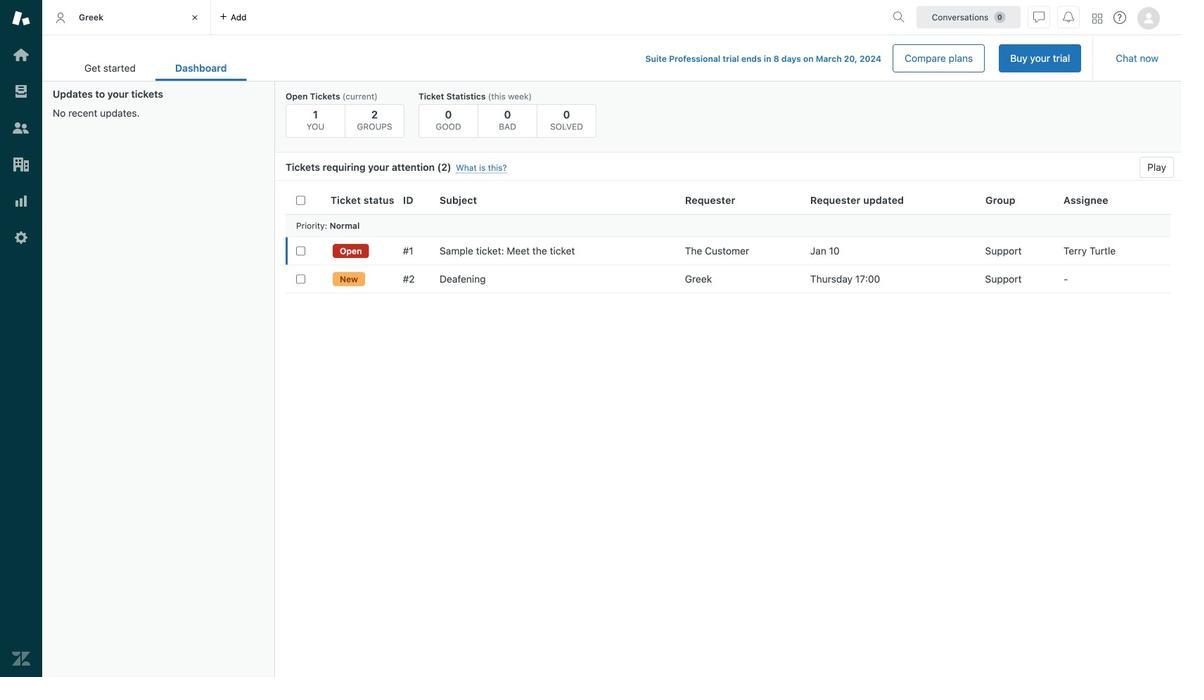 Task type: describe. For each thing, give the bounding box(es) containing it.
Select All Tickets checkbox
[[296, 196, 305, 205]]

reporting image
[[12, 192, 30, 210]]

close image
[[188, 11, 202, 25]]

get started image
[[12, 46, 30, 64]]

admin image
[[12, 229, 30, 247]]

March 20, 2024 text field
[[816, 54, 881, 64]]

zendesk image
[[12, 650, 30, 668]]

zendesk support image
[[12, 9, 30, 27]]

notifications image
[[1063, 12, 1074, 23]]

main element
[[0, 0, 42, 677]]

0 vertical spatial tab
[[42, 0, 211, 35]]



Task type: vqa. For each thing, say whether or not it's contained in the screenshot.
dialog
no



Task type: locate. For each thing, give the bounding box(es) containing it.
tab list
[[65, 55, 247, 81]]

tabs tab list
[[42, 0, 887, 35]]

customers image
[[12, 119, 30, 137]]

zendesk products image
[[1092, 14, 1102, 24]]

button displays agent's chat status as invisible. image
[[1033, 12, 1045, 23]]

organizations image
[[12, 155, 30, 174]]

grid
[[275, 186, 1181, 677]]

views image
[[12, 82, 30, 101]]

tab
[[42, 0, 211, 35], [65, 55, 155, 81]]

None checkbox
[[296, 247, 305, 256], [296, 275, 305, 284], [296, 247, 305, 256], [296, 275, 305, 284]]

1 vertical spatial tab
[[65, 55, 155, 81]]

get help image
[[1113, 11, 1126, 24]]



